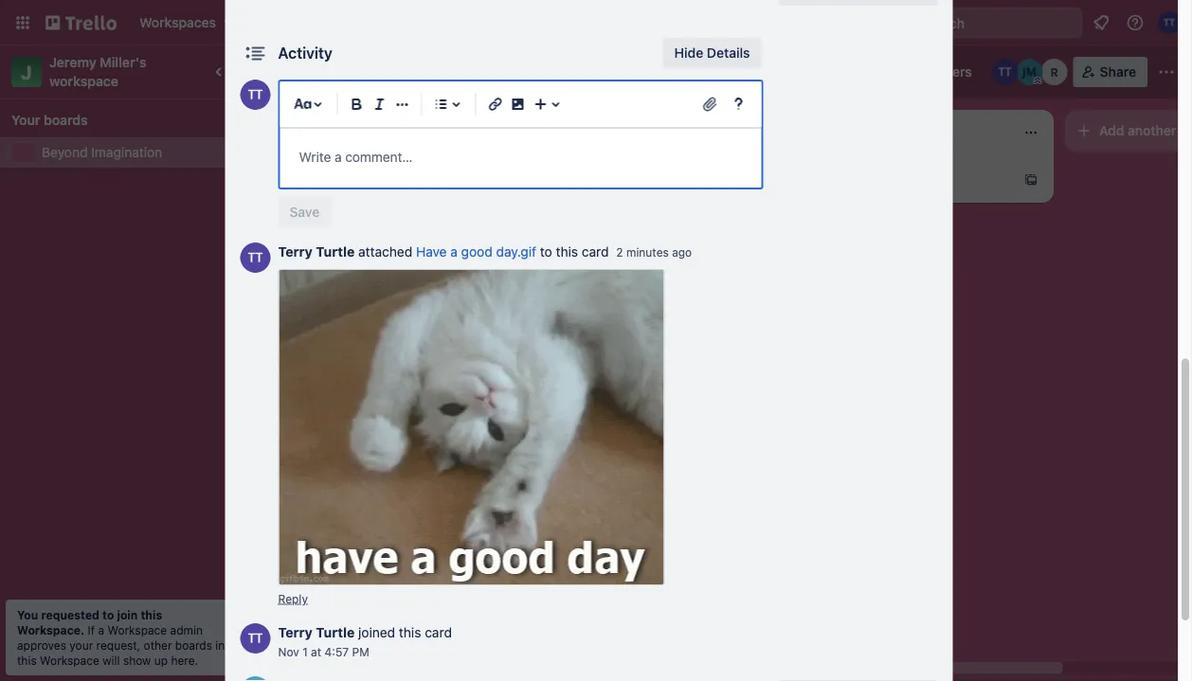 Task type: locate. For each thing, give the bounding box(es) containing it.
kickoff
[[277, 449, 320, 465]]

1 down create instagram
[[326, 407, 331, 420]]

to right day.gif
[[540, 244, 552, 260]]

1 vertical spatial add
[[296, 491, 321, 507]]

a right have
[[451, 244, 458, 260]]

0 vertical spatial to
[[540, 244, 552, 260]]

1 horizontal spatial a
[[324, 491, 332, 507]]

1 horizontal spatial workspace
[[107, 624, 167, 637]]

beyond inside beyond imagination link
[[42, 145, 88, 160]]

0 horizontal spatial to
[[102, 609, 114, 622]]

boards inside if a workspace admin approves your request, other boards in this workspace will show up here.
[[175, 639, 212, 652]]

0 vertical spatial workspace
[[107, 624, 167, 637]]

turtle inside terry turtle joined this card nov 1 at 4:57 pm
[[316, 625, 355, 641]]

primary element
[[0, 0, 1193, 46]]

save
[[290, 204, 320, 220]]

up
[[154, 654, 168, 667]]

0 vertical spatial turtle
[[316, 244, 355, 260]]

a for if a workspace admin approves your request, other boards in this workspace will show up here.
[[98, 624, 104, 637]]

1 vertical spatial terry turtle (terryturtle) image
[[992, 59, 1019, 85]]

add inside "button"
[[296, 491, 321, 507]]

0 horizontal spatial add
[[296, 491, 321, 507]]

terry turtle (terryturtle) image
[[1158, 11, 1181, 34], [992, 59, 1019, 85], [240, 624, 271, 654]]

add inside button
[[1100, 123, 1125, 138]]

Main content area, start typing to enter text. text field
[[299, 146, 743, 169]]

turtle
[[316, 244, 355, 260], [316, 625, 355, 641]]

0 vertical spatial beyond
[[271, 62, 332, 82]]

0 vertical spatial a
[[451, 244, 458, 260]]

0 vertical spatial 1
[[326, 407, 331, 420]]

card left 2
[[582, 244, 609, 260]]

r button
[[1042, 59, 1068, 85]]

meeting
[[323, 449, 373, 465]]

0 horizontal spatial beyond
[[42, 145, 88, 160]]

beyond imagination down "your boards with 1 items" element
[[42, 145, 162, 160]]

this inside if a workspace admin approves your request, other boards in this workspace will show up here.
[[17, 654, 37, 667]]

boards
[[44, 112, 88, 128], [175, 639, 212, 652]]

workspace
[[49, 73, 118, 89]]

2 vertical spatial terry turtle (terryturtle) image
[[478, 402, 501, 425]]

2 minutes ago link
[[617, 246, 692, 259]]

1 horizontal spatial beyond
[[271, 62, 332, 82]]

you requested to join this workspace.
[[17, 609, 162, 637]]

imagination inside text field
[[336, 62, 433, 82]]

nov 1 at 4:57 pm link
[[278, 646, 369, 659]]

1 vertical spatial boards
[[175, 639, 212, 652]]

more formatting image
[[391, 93, 414, 116]]

a inside "button"
[[324, 491, 332, 507]]

1 vertical spatial turtle
[[316, 625, 355, 641]]

add left another
[[1100, 123, 1125, 138]]

0 horizontal spatial beyond imagination
[[42, 145, 162, 160]]

imagination up italic ⌘i icon
[[336, 62, 433, 82]]

0 horizontal spatial card
[[335, 491, 363, 507]]

this inside terry turtle joined this card nov 1 at 4:57 pm
[[399, 625, 421, 641]]

add
[[1100, 123, 1125, 138], [296, 491, 321, 507]]

2 vertical spatial card
[[425, 625, 452, 641]]

0 vertical spatial terry turtle (terryturtle) image
[[1158, 11, 1181, 34]]

this
[[556, 244, 578, 260], [141, 609, 162, 622], [399, 625, 421, 641], [17, 654, 37, 667]]

1 turtle from the top
[[316, 244, 355, 260]]

create instagram
[[277, 381, 382, 397]]

boards right your
[[44, 112, 88, 128]]

you
[[17, 609, 38, 622]]

this right day.gif
[[556, 244, 578, 260]]

0 vertical spatial terry turtle (terryturtle) image
[[240, 80, 271, 110]]

request,
[[96, 639, 140, 652]]

1 horizontal spatial card
[[425, 625, 452, 641]]

approves
[[17, 639, 66, 652]]

2 vertical spatial terry turtle (terryturtle) image
[[240, 624, 271, 654]]

your boards
[[11, 112, 88, 128]]

this right join
[[141, 609, 162, 622]]

1 vertical spatial to
[[102, 609, 114, 622]]

a
[[451, 244, 458, 260], [324, 491, 332, 507], [98, 624, 104, 637]]

create
[[277, 381, 318, 397]]

beyond imagination link
[[42, 143, 235, 162]]

card
[[582, 244, 609, 260], [335, 491, 363, 507], [425, 625, 452, 641]]

2 horizontal spatial terry turtle (terryturtle) image
[[1158, 11, 1181, 34]]

editor toolbar toolbar
[[288, 89, 754, 119]]

0 vertical spatial terry
[[278, 244, 313, 260]]

workspace
[[107, 624, 167, 637], [40, 654, 99, 667]]

your
[[11, 112, 40, 128]]

terry turtle (terryturtle) image right in
[[240, 624, 271, 654]]

this down approves on the bottom
[[17, 654, 37, 667]]

a inside if a workspace admin approves your request, other boards in this workspace will show up here.
[[98, 624, 104, 637]]

nov
[[278, 646, 299, 659]]

filters button
[[905, 57, 978, 87]]

0 horizontal spatial terry turtle (terryturtle) image
[[240, 624, 271, 654]]

joined
[[358, 625, 395, 641]]

0 horizontal spatial 1
[[303, 646, 308, 659]]

link image
[[484, 93, 507, 116]]

beyond down 'your boards'
[[42, 145, 88, 160]]

workspace down join
[[107, 624, 167, 637]]

0 horizontal spatial boards
[[44, 112, 88, 128]]

1 vertical spatial terry
[[278, 625, 313, 641]]

terry turtle joined this card nov 1 at 4:57 pm
[[278, 625, 452, 659]]

imagination
[[336, 62, 433, 82], [91, 145, 162, 160]]

0 vertical spatial card
[[582, 244, 609, 260]]

0 notifications image
[[1090, 11, 1113, 34]]

sm image
[[871, 57, 898, 83]]

hide
[[675, 45, 704, 61]]

card inside terry turtle joined this card nov 1 at 4:57 pm
[[425, 625, 452, 641]]

reply
[[278, 592, 308, 606]]

terry down save button
[[278, 244, 313, 260]]

terry turtle (terryturtle) image
[[240, 80, 271, 110], [240, 243, 271, 273], [478, 402, 501, 425]]

1 vertical spatial card
[[335, 491, 363, 507]]

beyond imagination
[[271, 62, 433, 82], [42, 145, 162, 160]]

this right the joined
[[399, 625, 421, 641]]

share button
[[1074, 57, 1148, 87]]

2 horizontal spatial a
[[451, 244, 458, 260]]

your boards with 1 items element
[[11, 109, 226, 132]]

join
[[117, 609, 138, 622]]

workspace.
[[17, 624, 84, 637]]

card inside "button"
[[335, 491, 363, 507]]

terry turtle (terryturtle) image left r
[[992, 59, 1019, 85]]

attach and insert link image
[[701, 95, 720, 114]]

open help dialog image
[[728, 93, 750, 116]]

0 vertical spatial imagination
[[336, 62, 433, 82]]

1
[[326, 407, 331, 420], [303, 646, 308, 659]]

activity
[[278, 44, 333, 62]]

1 horizontal spatial to
[[540, 244, 552, 260]]

a right the if
[[98, 624, 104, 637]]

1 horizontal spatial beyond imagination
[[271, 62, 433, 82]]

Board name text field
[[262, 57, 442, 87]]

beyond imagination up bold ⌘b image
[[271, 62, 433, 82]]

1 vertical spatial workspace
[[40, 654, 99, 667]]

back to home image
[[46, 8, 117, 38]]

terry inside terry turtle joined this card nov 1 at 4:57 pm
[[278, 625, 313, 641]]

turtle up 4:57
[[316, 625, 355, 641]]

card down meeting
[[335, 491, 363, 507]]

boards down "admin"
[[175, 639, 212, 652]]

requested
[[41, 609, 99, 622]]

star or unstar board image
[[454, 64, 469, 80]]

add down the kickoff
[[296, 491, 321, 507]]

1 vertical spatial a
[[324, 491, 332, 507]]

0 horizontal spatial a
[[98, 624, 104, 637]]

workspace down your
[[40, 654, 99, 667]]

terry up nov
[[278, 625, 313, 641]]

lists image
[[430, 93, 453, 116]]

1 terry from the top
[[278, 244, 313, 260]]

your
[[69, 639, 93, 652]]

italic ⌘i image
[[368, 93, 391, 116]]

to left join
[[102, 609, 114, 622]]

4:57
[[325, 646, 349, 659]]

terry turtle (terryturtle) image right open information menu image
[[1158, 11, 1181, 34]]

2 vertical spatial a
[[98, 624, 104, 637]]

jeremy
[[49, 55, 97, 70]]

a down kickoff meeting
[[324, 491, 332, 507]]

create from template… image
[[485, 491, 501, 507]]

1 left at in the bottom left of the page
[[303, 646, 308, 659]]

turtle left attached
[[316, 244, 355, 260]]

0 horizontal spatial workspace
[[40, 654, 99, 667]]

1 horizontal spatial add
[[1100, 123, 1125, 138]]

0 horizontal spatial imagination
[[91, 145, 162, 160]]

hide details
[[675, 45, 750, 61]]

terry turtle attached have a good day.gif to this card 2 minutes ago
[[278, 244, 692, 260]]

1 horizontal spatial boards
[[175, 639, 212, 652]]

r
[[1051, 65, 1059, 79]]

2 turtle from the top
[[316, 625, 355, 641]]

terry
[[278, 244, 313, 260], [278, 625, 313, 641]]

card right the joined
[[425, 625, 452, 641]]

beyond
[[271, 62, 332, 82], [42, 145, 88, 160]]

workspace visible image
[[488, 64, 503, 80]]

0 vertical spatial beyond imagination
[[271, 62, 433, 82]]

text styles image
[[292, 93, 314, 116]]

imagination down "your boards with 1 items" element
[[91, 145, 162, 160]]

beyond up text styles 'icon'
[[271, 62, 332, 82]]

2 horizontal spatial card
[[582, 244, 609, 260]]

1 vertical spatial beyond
[[42, 145, 88, 160]]

1 horizontal spatial imagination
[[336, 62, 433, 82]]

have
[[416, 244, 447, 260]]

0 vertical spatial add
[[1100, 123, 1125, 138]]

1 vertical spatial 1
[[303, 646, 308, 659]]

2 terry from the top
[[278, 625, 313, 641]]

to
[[540, 244, 552, 260], [102, 609, 114, 622]]



Task type: vqa. For each thing, say whether or not it's contained in the screenshot.
Beyond Imagination inside the the Board name text field
yes



Task type: describe. For each thing, give the bounding box(es) containing it.
jeremy miller's workspace
[[49, 55, 150, 89]]

if
[[88, 624, 95, 637]]

1 inside terry turtle joined this card nov 1 at 4:57 pm
[[303, 646, 308, 659]]

2
[[617, 246, 623, 259]]

add another lis
[[1100, 123, 1193, 138]]

day.gif
[[496, 244, 537, 260]]

Search field
[[916, 9, 1082, 37]]

bold ⌘b image
[[346, 93, 368, 116]]

show
[[123, 654, 151, 667]]

rubyanndersson (rubyanndersson) image
[[1042, 59, 1068, 85]]

beyond imagination inside text field
[[271, 62, 433, 82]]

thinking link
[[546, 174, 766, 193]]

1 horizontal spatial 1
[[326, 407, 331, 420]]

turtle for joined
[[316, 625, 355, 641]]

add another lis button
[[1066, 110, 1193, 152]]

kickoff meeting link
[[277, 448, 497, 467]]

kickoff meeting
[[277, 449, 373, 465]]

turtle for attached
[[316, 244, 355, 260]]

1 vertical spatial beyond imagination
[[42, 145, 162, 160]]

open information menu image
[[1126, 13, 1145, 32]]

add a card
[[296, 491, 363, 507]]

admin
[[170, 624, 203, 637]]

will
[[103, 654, 120, 667]]

save button
[[278, 197, 331, 228]]

have a good day.gif link
[[416, 244, 537, 260]]

j
[[21, 61, 32, 83]]

0 vertical spatial boards
[[44, 112, 88, 128]]

this inside you requested to join this workspace.
[[141, 609, 162, 622]]

good
[[461, 244, 493, 260]]

board button
[[514, 57, 616, 87]]

ago
[[672, 246, 692, 259]]

a for add a card
[[324, 491, 332, 507]]

terry for joined
[[278, 625, 313, 641]]

here.
[[171, 654, 198, 667]]

share
[[1100, 64, 1137, 80]]

terry turtle (terryturtle) image inside "primary" element
[[1158, 11, 1181, 34]]

at
[[311, 646, 321, 659]]

create from template… image
[[1024, 173, 1039, 188]]

1 horizontal spatial terry turtle (terryturtle) image
[[992, 59, 1019, 85]]

another
[[1128, 123, 1177, 138]]

pm
[[352, 646, 369, 659]]

in
[[216, 639, 225, 652]]

reply link
[[278, 592, 308, 606]]

lis
[[1180, 123, 1193, 138]]

1 vertical spatial terry turtle (terryturtle) image
[[240, 243, 271, 273]]

thinking
[[546, 176, 598, 191]]

other
[[144, 639, 172, 652]]

show menu image
[[1158, 63, 1176, 82]]

to inside you requested to join this workspace.
[[102, 609, 114, 622]]

minutes
[[627, 246, 669, 259]]

details
[[707, 45, 750, 61]]

jeremy miller (jeremymiller198) image
[[1017, 59, 1043, 85]]

filters
[[934, 64, 972, 80]]

add for add another lis
[[1100, 123, 1125, 138]]

color: purple, title: none image
[[277, 368, 315, 376]]

miller's
[[100, 55, 147, 70]]

image image
[[507, 93, 529, 116]]

attached
[[358, 244, 413, 260]]

board
[[546, 64, 584, 80]]

beyond inside "beyond imagination" text field
[[271, 62, 332, 82]]

add for add a card
[[296, 491, 321, 507]]

add a card button
[[265, 484, 478, 514]]

terry for attached
[[278, 244, 313, 260]]

if a workspace admin approves your request, other boards in this workspace will show up here.
[[17, 624, 225, 667]]

instagram
[[321, 381, 382, 397]]

create instagram link
[[277, 380, 497, 399]]

1 vertical spatial imagination
[[91, 145, 162, 160]]

hide details link
[[663, 38, 762, 68]]



